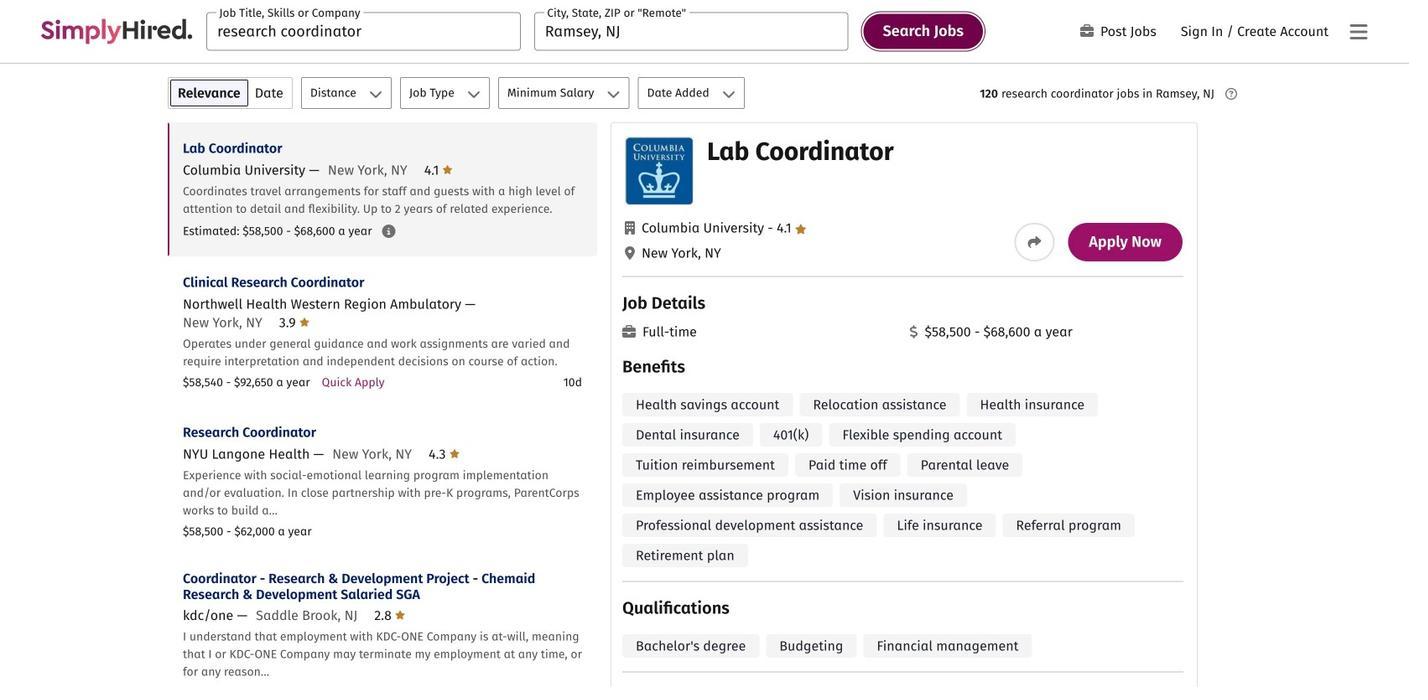Task type: describe. For each thing, give the bounding box(es) containing it.
location dot image
[[625, 247, 635, 260]]

share this job image
[[1028, 236, 1041, 249]]

star image for 4.1 out of 5 stars element inside the lab coordinator element
[[795, 224, 806, 234]]

3.9 out of 5 stars element
[[279, 315, 309, 331]]

briefcase image
[[1080, 24, 1094, 38]]

star image for 2.8 out of 5 stars element
[[395, 609, 405, 622]]

main menu image
[[1350, 22, 1368, 42]]

job salary disclaimer image
[[382, 225, 396, 238]]

0 horizontal spatial 4.1 out of 5 stars element
[[424, 162, 453, 178]]

2.8 out of 5 stars element
[[374, 608, 405, 624]]

4.1 out of 5 stars element inside lab coordinator element
[[764, 220, 806, 236]]

0 vertical spatial star image
[[443, 163, 453, 177]]



Task type: locate. For each thing, give the bounding box(es) containing it.
1 vertical spatial star image
[[299, 316, 309, 329]]

company logo for columbia university image
[[626, 138, 693, 205]]

dollar sign image
[[910, 325, 918, 339]]

briefcase image
[[622, 325, 636, 339]]

1 horizontal spatial star image
[[395, 609, 405, 622]]

4.1 out of 5 stars element
[[424, 162, 453, 178], [764, 220, 806, 236]]

building image
[[625, 221, 635, 235]]

star image
[[795, 224, 806, 234], [299, 316, 309, 329], [395, 609, 405, 622]]

0 vertical spatial 4.1 out of 5 stars element
[[424, 162, 453, 178]]

0 horizontal spatial star image
[[299, 316, 309, 329]]

None field
[[206, 12, 521, 51], [534, 12, 849, 51], [206, 12, 521, 51], [534, 12, 849, 51]]

lab coordinator element
[[611, 122, 1198, 688]]

1 horizontal spatial 4.1 out of 5 stars element
[[764, 220, 806, 236]]

0 vertical spatial star image
[[795, 224, 806, 234]]

sponsored jobs disclaimer image
[[1226, 88, 1237, 100]]

1 vertical spatial 4.1 out of 5 stars element
[[764, 220, 806, 236]]

star image for 3.9 out of 5 stars element
[[299, 316, 309, 329]]

2 vertical spatial star image
[[395, 609, 405, 622]]

star image inside lab coordinator element
[[795, 224, 806, 234]]

4.3 out of 5 stars element
[[429, 447, 459, 463]]

1 vertical spatial star image
[[449, 448, 459, 461]]

None text field
[[534, 12, 849, 51]]

None text field
[[206, 12, 521, 51]]

simplyhired logo image
[[40, 19, 193, 44]]

list
[[168, 122, 597, 688]]

2 horizontal spatial star image
[[795, 224, 806, 234]]

star image
[[443, 163, 453, 177], [449, 448, 459, 461]]



Task type: vqa. For each thing, say whether or not it's contained in the screenshot.
"DOLLAR SIGN" image
yes



